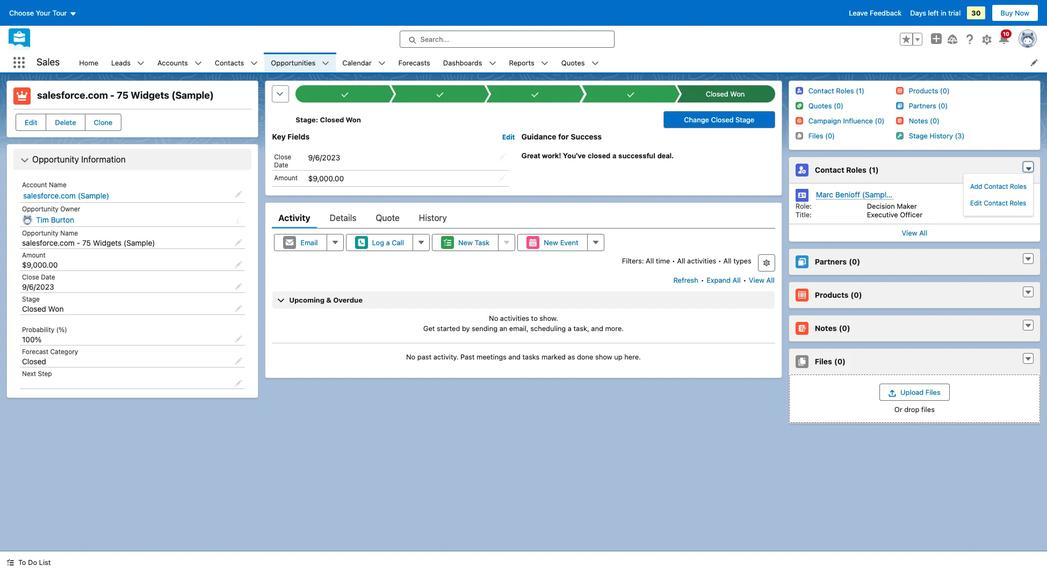 Task type: vqa. For each thing, say whether or not it's contained in the screenshot.
first the New from right
yes



Task type: describe. For each thing, give the bounding box(es) containing it.
&
[[326, 296, 331, 304]]

key
[[272, 132, 286, 141]]

success
[[571, 132, 602, 141]]

expand
[[707, 276, 731, 285]]

(1)
[[869, 166, 879, 175]]

forecasts link
[[392, 53, 437, 73]]

1 horizontal spatial date
[[274, 161, 288, 169]]

0 horizontal spatial 75
[[82, 239, 91, 248]]

all right expand
[[733, 276, 741, 285]]

name for account name
[[49, 181, 67, 189]]

or
[[894, 406, 902, 414]]

buy
[[1001, 9, 1013, 17]]

a inside no activities to show. get started by sending an email, scheduling a task, and more.
[[568, 325, 572, 333]]

• left expand
[[701, 276, 704, 285]]

edit link
[[502, 133, 515, 141]]

0 vertical spatial 9/6/2023
[[308, 153, 340, 162]]

started
[[437, 325, 460, 333]]

campaign
[[808, 117, 841, 125]]

calendar
[[342, 58, 372, 67]]

key fields
[[272, 132, 310, 141]]

0 vertical spatial close
[[274, 153, 291, 161]]

text default image for leads
[[137, 60, 145, 67]]

leave
[[849, 9, 868, 17]]

and inside no activities to show. get started by sending an email, scheduling a task, and more.
[[591, 325, 603, 333]]

opportunity information button
[[16, 151, 249, 168]]

all down officer
[[919, 229, 927, 237]]

1 horizontal spatial close date
[[274, 153, 291, 169]]

all left types at top
[[723, 257, 732, 265]]

account
[[22, 181, 47, 189]]

log a call button
[[346, 234, 413, 251]]

dashboards link
[[437, 53, 489, 73]]

for
[[558, 132, 569, 141]]

edit inside button
[[25, 118, 37, 127]]

opportunities
[[271, 58, 316, 67]]

upload
[[901, 388, 924, 397]]

opportunity information
[[32, 155, 126, 164]]

0 vertical spatial $9,000.00
[[308, 174, 344, 183]]

clone
[[94, 118, 113, 127]]

1 horizontal spatial activities
[[687, 257, 716, 265]]

upload files
[[901, 388, 941, 397]]

accounts list item
[[151, 53, 208, 73]]

leads list item
[[105, 53, 151, 73]]

marc benioff (sample)
[[816, 190, 894, 199]]

1 vertical spatial view
[[749, 276, 765, 285]]

opportunities list item
[[265, 53, 336, 73]]

(0) for files (0)
[[834, 357, 846, 367]]

partners (0)
[[815, 257, 860, 267]]

0 horizontal spatial close date
[[22, 273, 55, 282]]

0 vertical spatial amount
[[274, 174, 298, 182]]

marked
[[542, 353, 566, 361]]

step
[[38, 370, 52, 378]]

account name
[[22, 181, 67, 189]]

calendar link
[[336, 53, 378, 73]]

role:
[[796, 202, 812, 211]]

past
[[417, 353, 431, 361]]

new task
[[458, 238, 490, 247]]

stage : closed won
[[296, 116, 361, 124]]

in
[[941, 9, 946, 17]]

view all
[[902, 229, 927, 237]]

deal.
[[657, 152, 674, 160]]

contact roles (1) link
[[808, 86, 864, 96]]

tab list containing activity
[[272, 207, 775, 229]]

search... button
[[399, 31, 614, 48]]

edit opportunity name image
[[235, 239, 242, 247]]

call
[[392, 238, 404, 247]]

dashboards
[[443, 58, 482, 67]]

contact roles image
[[796, 87, 803, 94]]

(0) for products (0)
[[851, 291, 862, 300]]

0 vertical spatial -
[[110, 90, 115, 101]]

days
[[910, 9, 926, 17]]

tim burton link
[[36, 215, 74, 225]]

text default image inside opportunity information dropdown button
[[20, 156, 29, 165]]

guidance
[[521, 132, 556, 141]]

change closed stage
[[684, 116, 754, 124]]

calendar list item
[[336, 53, 392, 73]]

1 vertical spatial -
[[77, 239, 80, 248]]

all right time
[[677, 257, 685, 265]]

filters:
[[622, 257, 644, 265]]

contacts link
[[208, 53, 251, 73]]

0 vertical spatial a
[[612, 152, 616, 160]]

:
[[316, 116, 318, 124]]

to
[[18, 559, 26, 567]]

(0) for partners (0)
[[849, 257, 860, 267]]

text default image for opportunities
[[322, 60, 330, 67]]

task,
[[574, 325, 589, 333]]

new for new task
[[458, 238, 473, 247]]

salesforce.com inside 'link'
[[23, 191, 76, 200]]

great work! you've closed a successful deal.
[[521, 152, 674, 160]]

quote link
[[376, 207, 400, 229]]

to
[[531, 314, 538, 323]]

sending
[[472, 325, 498, 333]]

closed won inside closed won link
[[706, 90, 745, 98]]

filters: all time • all activities • all types
[[622, 257, 751, 265]]

fields
[[288, 132, 310, 141]]

quote
[[376, 213, 400, 223]]

activity link
[[278, 207, 310, 229]]

probability (%)
[[22, 326, 67, 334]]

0 vertical spatial salesforce.com
[[37, 90, 108, 101]]

partners image
[[896, 102, 904, 109]]

refresh button
[[673, 272, 699, 289]]

get
[[423, 325, 435, 333]]

dashboards list item
[[437, 53, 503, 73]]

delete button
[[46, 114, 85, 131]]

accounts
[[157, 58, 188, 67]]

quotes (0) link
[[808, 102, 843, 111]]

10
[[1003, 31, 1010, 37]]

path options list box
[[296, 85, 775, 103]]

2 vertical spatial won
[[48, 305, 64, 314]]

products (0)
[[909, 86, 950, 95]]

opportunity image
[[13, 88, 31, 105]]

contact for contact roles (1)
[[815, 166, 844, 175]]

notes
[[815, 324, 837, 333]]

email button
[[274, 234, 327, 251]]

owner
[[60, 205, 80, 213]]

executive
[[867, 211, 898, 219]]

days left in trial
[[910, 9, 961, 17]]

• up expand
[[718, 257, 721, 265]]

1 horizontal spatial 75
[[117, 90, 128, 101]]

refresh • expand all • view all
[[673, 276, 775, 285]]

campaign influence image
[[796, 117, 803, 124]]

edit amount image
[[235, 261, 242, 269]]

quotes list item
[[555, 53, 605, 73]]

text default image inside accounts list item
[[194, 60, 202, 67]]

opportunity for opportunity owner
[[22, 205, 59, 213]]

choose your tour button
[[9, 4, 77, 21]]

past
[[460, 353, 475, 361]]

details link
[[330, 207, 356, 229]]

text default image for reports
[[541, 60, 548, 67]]

notes (0) link
[[909, 117, 940, 126]]

2 vertical spatial salesforce.com
[[22, 239, 75, 248]]



Task type: locate. For each thing, give the bounding box(es) containing it.
contact
[[808, 86, 834, 95], [815, 166, 844, 175]]

products image
[[896, 87, 904, 94]]

1 horizontal spatial -
[[110, 90, 115, 101]]

0 horizontal spatial view
[[749, 276, 765, 285]]

1 vertical spatial won
[[346, 116, 361, 124]]

group
[[900, 33, 922, 46]]

closed won up probability (%)
[[22, 305, 64, 314]]

• right time
[[672, 257, 675, 265]]

0 horizontal spatial edit
[[25, 118, 37, 127]]

no left past
[[406, 353, 415, 361]]

0 vertical spatial date
[[274, 161, 288, 169]]

10 button
[[998, 30, 1012, 46]]

roles
[[846, 166, 867, 175]]

won up (%)
[[48, 305, 64, 314]]

a right closed
[[612, 152, 616, 160]]

quotes (0)
[[808, 102, 843, 110]]

stage
[[296, 116, 316, 124], [736, 116, 754, 124], [909, 132, 928, 140], [22, 295, 40, 304]]

details
[[330, 213, 356, 223]]

1 horizontal spatial won
[[346, 116, 361, 124]]

upcoming & overdue button
[[273, 292, 775, 309]]

salesforce.com down opportunity name
[[22, 239, 75, 248]]

0 vertical spatial 75
[[117, 90, 128, 101]]

opportunity down tim
[[22, 229, 59, 237]]

stage for stage : closed won
[[296, 116, 316, 124]]

edit next step image
[[235, 380, 242, 387]]

0 horizontal spatial and
[[508, 353, 521, 361]]

quotes
[[561, 58, 585, 67]]

0 vertical spatial activities
[[687, 257, 716, 265]]

date
[[274, 161, 288, 169], [41, 273, 55, 282]]

event
[[560, 238, 578, 247]]

edit left guidance
[[502, 133, 515, 141]]

no for activities
[[489, 314, 498, 323]]

1 horizontal spatial closed won
[[706, 90, 745, 98]]

all left time
[[646, 257, 654, 265]]

1 horizontal spatial amount
[[274, 174, 298, 182]]

(0)
[[849, 257, 860, 267], [851, 291, 862, 300], [839, 324, 850, 333], [834, 357, 846, 367]]

no
[[489, 314, 498, 323], [406, 353, 415, 361]]

stage for stage
[[22, 295, 40, 304]]

0 horizontal spatial 9/6/2023
[[22, 283, 54, 292]]

partners (0)
[[909, 102, 948, 110]]

stage inside button
[[736, 116, 754, 124]]

a
[[612, 152, 616, 160], [386, 238, 390, 247], [568, 325, 572, 333]]

marc benioff (sample) image
[[796, 189, 808, 202]]

(sample) inside 'link'
[[78, 191, 109, 200]]

0 horizontal spatial amount
[[22, 251, 46, 259]]

title:
[[796, 211, 812, 219]]

burton
[[51, 215, 74, 225]]

salesforce.com - 75 widgets (sample) down burton
[[22, 239, 155, 248]]

no inside no activities to show. get started by sending an email, scheduling a task, and more.
[[489, 314, 498, 323]]

opportunity owner
[[22, 205, 80, 213]]

(0) down notes (0)
[[834, 357, 846, 367]]

stage for stage history (3)
[[909, 132, 928, 140]]

contacts list item
[[208, 53, 265, 73]]

won
[[731, 90, 745, 98], [346, 116, 361, 124], [48, 305, 64, 314]]

close down key
[[274, 153, 291, 161]]

no up sending
[[489, 314, 498, 323]]

stage down closed won link
[[736, 116, 754, 124]]

0 horizontal spatial close
[[22, 273, 39, 282]]

list
[[73, 53, 1047, 73]]

name up salesforce.com (sample)
[[49, 181, 67, 189]]

trial
[[948, 9, 961, 17]]

forecasts
[[398, 58, 430, 67]]

salesforce.com up delete
[[37, 90, 108, 101]]

1 vertical spatial $9,000.00
[[22, 261, 58, 270]]

date down key
[[274, 161, 288, 169]]

0 horizontal spatial widgets
[[93, 239, 122, 248]]

9/6/2023
[[308, 153, 340, 162], [22, 283, 54, 292]]

1 horizontal spatial view all link
[[789, 224, 1040, 242]]

closed down forecast
[[22, 357, 46, 366]]

1 horizontal spatial widgets
[[131, 90, 169, 101]]

notes image
[[896, 117, 904, 124]]

edit down opportunity icon
[[25, 118, 37, 127]]

1 horizontal spatial 9/6/2023
[[308, 153, 340, 162]]

1 horizontal spatial new
[[544, 238, 558, 247]]

1 vertical spatial closed won
[[22, 305, 64, 314]]

salesforce.com down account name
[[23, 191, 76, 200]]

text default image inside opportunities list item
[[322, 60, 330, 67]]

0 vertical spatial opportunity
[[32, 155, 79, 164]]

1 horizontal spatial close
[[274, 153, 291, 161]]

name down burton
[[60, 229, 78, 237]]

closed inside button
[[711, 116, 734, 124]]

0 vertical spatial view all link
[[789, 224, 1040, 242]]

1 vertical spatial name
[[60, 229, 78, 237]]

products
[[815, 291, 849, 300]]

1 vertical spatial close date
[[22, 273, 55, 282]]

0 vertical spatial won
[[731, 90, 745, 98]]

home link
[[73, 53, 105, 73]]

new for new event
[[544, 238, 558, 247]]

(%)
[[56, 326, 67, 334]]

0 vertical spatial and
[[591, 325, 603, 333]]

view all link down types at top
[[748, 272, 775, 289]]

no past activity. past meetings and tasks marked as done show up here.
[[406, 353, 641, 361]]

no activities to show. get started by sending an email, scheduling a task, and more.
[[423, 314, 624, 333]]

files image
[[796, 132, 803, 139]]

1 horizontal spatial and
[[591, 325, 603, 333]]

0 horizontal spatial activities
[[500, 314, 529, 323]]

decision
[[867, 202, 895, 211]]

close down opportunity name
[[22, 273, 39, 282]]

files down "notes"
[[815, 357, 832, 367]]

9/6/2023 down fields
[[308, 153, 340, 162]]

benioff
[[835, 190, 860, 199]]

edit stage image
[[235, 305, 242, 313]]

close date
[[274, 153, 291, 169], [22, 273, 55, 282]]

files up files
[[926, 388, 941, 397]]

0 vertical spatial close date
[[274, 153, 291, 169]]

salesforce.com - 75 widgets (sample) down leads list item
[[37, 90, 214, 101]]

new task button
[[432, 234, 499, 251]]

amount
[[274, 174, 298, 182], [22, 251, 46, 259]]

quotes image
[[796, 102, 803, 109]]

contact up 'quotes (0)' at top right
[[808, 86, 834, 95]]

1 horizontal spatial a
[[568, 325, 572, 333]]

- up clone
[[110, 90, 115, 101]]

edit probability (%) image
[[235, 336, 242, 343]]

reports
[[509, 58, 534, 67]]

1 vertical spatial files
[[926, 388, 941, 397]]

list
[[39, 559, 51, 567]]

amount down opportunity name
[[22, 251, 46, 259]]

2 horizontal spatial won
[[731, 90, 745, 98]]

contact for contact roles (1)
[[808, 86, 834, 95]]

to do list
[[18, 559, 51, 567]]

edit account name image
[[235, 191, 242, 198]]

0 vertical spatial files
[[815, 357, 832, 367]]

activity
[[278, 213, 310, 223]]

scheduling
[[530, 325, 566, 333]]

1 vertical spatial close
[[22, 273, 39, 282]]

$9,000.00 down opportunity name
[[22, 261, 58, 270]]

drop
[[904, 406, 919, 414]]

1 horizontal spatial view
[[902, 229, 917, 237]]

9/6/2023 up probability
[[22, 283, 54, 292]]

edit
[[25, 118, 37, 127], [502, 133, 515, 141]]

edit forecast category image
[[235, 358, 242, 365]]

• down types at top
[[743, 276, 746, 285]]

text default image inside contacts list item
[[251, 60, 258, 67]]

1 new from the left
[[458, 238, 473, 247]]

now
[[1015, 9, 1029, 17]]

1 vertical spatial salesforce.com
[[23, 191, 76, 200]]

to do list button
[[0, 552, 57, 574]]

opportunity up tim
[[22, 205, 59, 213]]

opportunity up account name
[[32, 155, 79, 164]]

as
[[568, 353, 575, 361]]

0 horizontal spatial files
[[815, 357, 832, 367]]

history (3)
[[930, 132, 965, 140]]

won right the :
[[346, 116, 361, 124]]

new left task
[[458, 238, 473, 247]]

0 vertical spatial widgets
[[131, 90, 169, 101]]

overdue
[[333, 296, 363, 304]]

1 vertical spatial a
[[386, 238, 390, 247]]

2 horizontal spatial a
[[612, 152, 616, 160]]

a left task,
[[568, 325, 572, 333]]

email
[[300, 238, 318, 247]]

(0) right partners
[[849, 257, 860, 267]]

close date down key
[[274, 153, 291, 169]]

0 horizontal spatial view all link
[[748, 272, 775, 289]]

partners
[[815, 257, 847, 267]]

1 vertical spatial edit
[[502, 133, 515, 141]]

next
[[22, 370, 36, 378]]

view down officer
[[902, 229, 917, 237]]

closed right change
[[711, 116, 734, 124]]

1 vertical spatial amount
[[22, 251, 46, 259]]

name for opportunity name
[[60, 229, 78, 237]]

2 vertical spatial a
[[568, 325, 572, 333]]

1 vertical spatial no
[[406, 353, 415, 361]]

2 new from the left
[[544, 238, 558, 247]]

a inside button
[[386, 238, 390, 247]]

history link
[[419, 207, 447, 229]]

and
[[591, 325, 603, 333], [508, 353, 521, 361]]

no for past
[[406, 353, 415, 361]]

stage up probability
[[22, 295, 40, 304]]

- down opportunity name
[[77, 239, 80, 248]]

0 vertical spatial edit
[[25, 118, 37, 127]]

text default image
[[137, 60, 145, 67], [322, 60, 330, 67], [489, 60, 496, 67], [541, 60, 548, 67], [1025, 356, 1032, 363], [6, 559, 14, 567]]

(0) right "notes"
[[839, 324, 850, 333]]

decision maker
[[867, 202, 917, 211]]

0 horizontal spatial new
[[458, 238, 473, 247]]

view down types at top
[[749, 276, 765, 285]]

0 horizontal spatial date
[[41, 273, 55, 282]]

0 horizontal spatial -
[[77, 239, 80, 248]]

all right expand all button
[[766, 276, 775, 285]]

text default image inside calendar list item
[[378, 60, 386, 67]]

opportunity inside dropdown button
[[32, 155, 79, 164]]

closed inside 'path options' list box
[[706, 90, 729, 98]]

1 vertical spatial opportunity
[[22, 205, 59, 213]]

won up change closed stage button
[[731, 90, 745, 98]]

0 horizontal spatial won
[[48, 305, 64, 314]]

edit close date image
[[235, 283, 242, 291]]

closed won up change closed stage button
[[706, 90, 745, 98]]

widgets
[[131, 90, 169, 101], [93, 239, 122, 248]]

stage history (3)
[[909, 132, 965, 140]]

activities up refresh "button"
[[687, 257, 716, 265]]

0 vertical spatial no
[[489, 314, 498, 323]]

maker
[[897, 202, 917, 211]]

1 vertical spatial activities
[[500, 314, 529, 323]]

text default image inside 'to do list' button
[[6, 559, 14, 567]]

text default image for dashboards
[[489, 60, 496, 67]]

1 horizontal spatial $9,000.00
[[308, 174, 344, 183]]

1 horizontal spatial no
[[489, 314, 498, 323]]

1 horizontal spatial edit
[[502, 133, 515, 141]]

1 vertical spatial date
[[41, 273, 55, 282]]

tab list
[[272, 207, 775, 229]]

activities up email,
[[500, 314, 529, 323]]

closed up probability
[[22, 305, 46, 314]]

0 vertical spatial name
[[49, 181, 67, 189]]

an
[[499, 325, 507, 333]]

view all link down officer
[[789, 224, 1040, 242]]

text default image
[[194, 60, 202, 67], [251, 60, 258, 67], [378, 60, 386, 67], [591, 60, 599, 67], [20, 156, 29, 165], [1025, 256, 1032, 263], [1025, 289, 1032, 297], [1025, 323, 1032, 330]]

1 vertical spatial widgets
[[93, 239, 122, 248]]

stage history (3) link
[[909, 132, 965, 141]]

closed won link
[[682, 85, 770, 103]]

notes (0)
[[815, 324, 850, 333]]

influence (0)
[[843, 117, 885, 125]]

$9,000.00 up details at the left top of page
[[308, 174, 344, 183]]

1 vertical spatial salesforce.com - 75 widgets (sample)
[[22, 239, 155, 248]]

text default image inside the dashboards list item
[[489, 60, 496, 67]]

0 vertical spatial closed won
[[706, 90, 745, 98]]

0 horizontal spatial closed won
[[22, 305, 64, 314]]

1 vertical spatial 9/6/2023
[[22, 283, 54, 292]]

activities inside no activities to show. get started by sending an email, scheduling a task, and more.
[[500, 314, 529, 323]]

date down opportunity name
[[41, 273, 55, 282]]

marc
[[816, 190, 833, 199]]

contact up marc
[[815, 166, 844, 175]]

opportunity for opportunity information
[[32, 155, 79, 164]]

0 vertical spatial contact
[[808, 86, 834, 95]]

0 vertical spatial salesforce.com - 75 widgets (sample)
[[37, 90, 214, 101]]

leads link
[[105, 53, 137, 73]]

amount up "activity" link
[[274, 174, 298, 182]]

left
[[928, 9, 939, 17]]

text default image inside leads list item
[[137, 60, 145, 67]]

(0) right products
[[851, 291, 862, 300]]

0 vertical spatial view
[[902, 229, 917, 237]]

search...
[[420, 35, 449, 44]]

stage history image
[[896, 132, 904, 139]]

email,
[[509, 325, 529, 333]]

0 horizontal spatial no
[[406, 353, 415, 361]]

stage down notes (0) link
[[909, 132, 928, 140]]

text default image inside quotes list item
[[591, 60, 599, 67]]

1 vertical spatial contact
[[815, 166, 844, 175]]

-
[[110, 90, 115, 101], [77, 239, 80, 248]]

forecast
[[22, 348, 48, 356]]

won inside 'path options' list box
[[731, 90, 745, 98]]

files (0)
[[808, 132, 835, 140]]

0 horizontal spatial $9,000.00
[[22, 261, 58, 270]]

you've
[[563, 152, 586, 160]]

new left the 'event'
[[544, 238, 558, 247]]

list containing home
[[73, 53, 1047, 73]]

task
[[475, 238, 490, 247]]

close date down opportunity name
[[22, 273, 55, 282]]

and left tasks
[[508, 353, 521, 361]]

0 horizontal spatial a
[[386, 238, 390, 247]]

opportunity
[[32, 155, 79, 164], [22, 205, 59, 213], [22, 229, 59, 237]]

tasks
[[522, 353, 540, 361]]

1 vertical spatial and
[[508, 353, 521, 361]]

or drop files
[[894, 406, 935, 414]]

1 horizontal spatial files
[[926, 388, 941, 397]]

closed up "change closed stage"
[[706, 90, 729, 98]]

1 vertical spatial 75
[[82, 239, 91, 248]]

opportunity for opportunity name
[[22, 229, 59, 237]]

stage up fields
[[296, 116, 316, 124]]

all
[[919, 229, 927, 237], [646, 257, 654, 265], [677, 257, 685, 265], [723, 257, 732, 265], [733, 276, 741, 285], [766, 276, 775, 285]]

closed right the :
[[320, 116, 344, 124]]

reports list item
[[503, 53, 555, 73]]

2 vertical spatial opportunity
[[22, 229, 59, 237]]

notes (0)
[[909, 117, 940, 125]]

1 vertical spatial view all link
[[748, 272, 775, 289]]

and right task,
[[591, 325, 603, 333]]

text default image inside reports list item
[[541, 60, 548, 67]]

(0) for notes (0)
[[839, 324, 850, 333]]

a right log
[[386, 238, 390, 247]]



